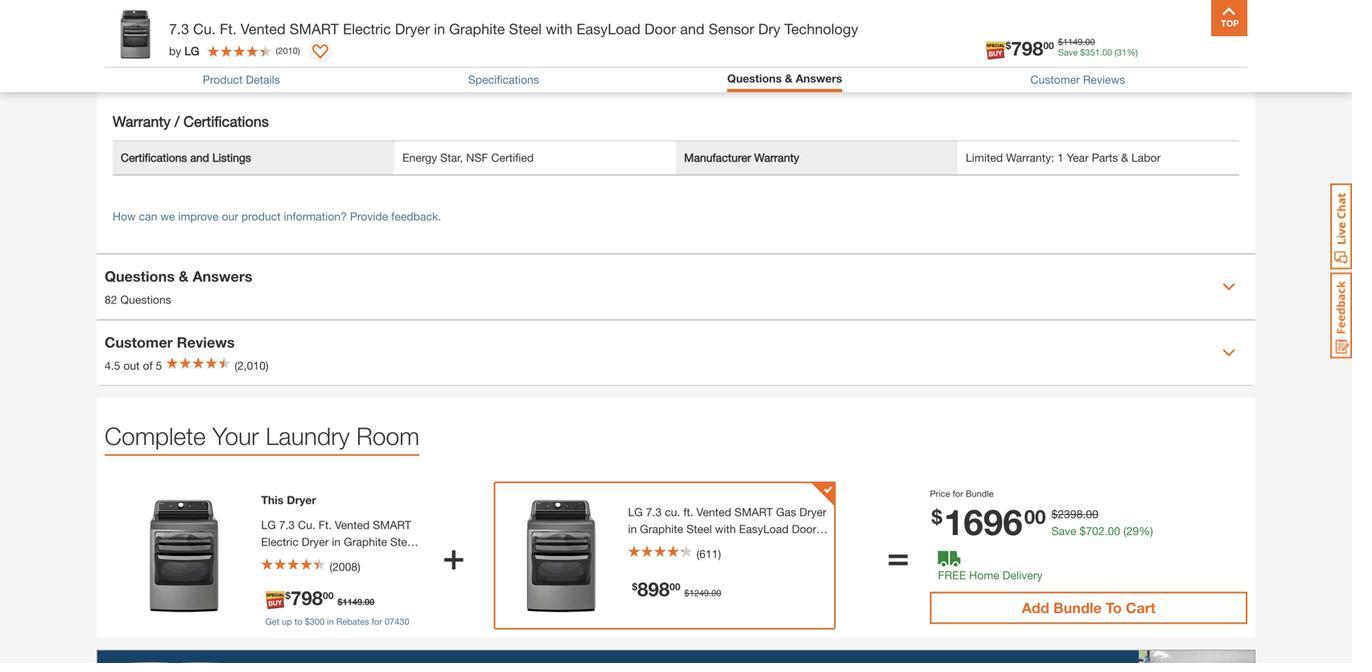 Task type: vqa. For each thing, say whether or not it's contained in the screenshot.
the "Help"
no



Task type: locate. For each thing, give the bounding box(es) containing it.
0 horizontal spatial answers
[[193, 268, 253, 285]]

0 horizontal spatial 1149
[[343, 597, 362, 608]]

warranty / certifications
[[113, 113, 269, 130]]

laundry
[[266, 422, 350, 451]]

specifications button
[[468, 73, 539, 86], [468, 73, 539, 86]]

cu.
[[193, 20, 216, 37], [298, 519, 315, 532]]

with inside '7.3 cu. ft. vented smart electric dryer in graphite steel with easyload door and sensor dry technology'
[[261, 552, 282, 566]]

ft. inside '7.3 cu. ft. vented smart electric dryer in graphite steel with easyload door and sensor dry technology'
[[319, 519, 332, 532]]

bundle up 1696
[[966, 489, 994, 499]]

1 horizontal spatial electric
[[343, 20, 391, 37]]

0 vertical spatial 1149
[[1063, 37, 1083, 47]]

1 vertical spatial warranty
[[754, 151, 800, 164]]

dryer right this
[[287, 494, 316, 507]]

1 vertical spatial 1149
[[343, 597, 362, 608]]

( 611 )
[[697, 548, 721, 561]]

graphite down cu.
[[640, 523, 684, 536]]

1 horizontal spatial with
[[546, 20, 573, 37]]

2 horizontal spatial smart
[[735, 506, 773, 519]]

customer reviews down 351
[[1031, 73, 1125, 86]]

29
[[1127, 525, 1139, 538]]

$ left google,
[[1006, 40, 1011, 51]]

with inside 7.3 cu. ft. vented smart gas dryer in graphite steel with easyload door and sensor dry technology
[[715, 523, 736, 536]]

cu. up by lg
[[193, 20, 216, 37]]

1 vertical spatial save
[[1052, 525, 1077, 538]]

questions up manufacturer warranty
[[727, 72, 782, 85]]

save inside $ 1696 00 $ 2398 . 00 save $ 702 . 00 ( 29 %)
[[1052, 525, 1077, 538]]

questions right 82
[[120, 293, 171, 306]]

1 vertical spatial answers
[[193, 268, 253, 285]]

how
[[113, 210, 136, 223]]

)
[[298, 45, 300, 56], [718, 548, 721, 561], [358, 560, 361, 574]]

free home delivery
[[938, 569, 1043, 582]]

1 horizontal spatial answers
[[796, 72, 842, 85]]

technology inside 7.3 cu. ft. vented smart gas dryer in graphite steel with easyload door and sensor dry technology
[[709, 540, 767, 553]]

( up the get up to $300 in  rebates for 07430 button
[[330, 560, 333, 574]]

1 horizontal spatial )
[[358, 560, 361, 574]]

dryer inside '7.3 cu. ft. vented smart electric dryer in graphite steel with easyload door and sensor dry technology'
[[302, 536, 329, 549]]

1149 inside $ 1149 . 00 save $ 351 . 00 ( 31 %)
[[1063, 37, 1083, 47]]

reviews down 351
[[1083, 73, 1125, 86]]

free
[[938, 569, 966, 582]]

1 vertical spatial questions
[[105, 268, 175, 285]]

2 vertical spatial &
[[179, 268, 189, 285]]

798 up $300
[[291, 587, 323, 610]]

sensor
[[709, 20, 754, 37], [650, 540, 686, 553], [261, 569, 297, 583]]

& inside questions & answers 82 questions
[[179, 268, 189, 285]]

voltage (volts)
[[121, 38, 191, 51]]

1 horizontal spatial ft.
[[319, 519, 332, 532]]

4.5
[[105, 359, 120, 372]]

=
[[888, 535, 909, 577]]

. right google,
[[1083, 37, 1085, 47]]

1149 left 351
[[1063, 37, 1083, 47]]

can
[[139, 210, 157, 223]]

1 vertical spatial sensor
[[650, 540, 686, 553]]

in inside 7.3 cu. ft. vented smart gas dryer in graphite steel with easyload door and sensor dry technology
[[628, 523, 637, 536]]

0 horizontal spatial warranty
[[113, 113, 171, 130]]

steel up specifications
[[509, 20, 542, 37]]

2 vertical spatial door
[[338, 552, 363, 566]]

manufacturer warranty
[[684, 151, 800, 164]]

dryer up 240
[[395, 20, 430, 37]]

1 horizontal spatial steel
[[509, 20, 542, 37]]

complete
[[105, 422, 206, 451]]

0 vertical spatial customer reviews
[[1031, 73, 1125, 86]]

dry down ft.
[[689, 540, 706, 553]]

2 horizontal spatial with
[[715, 523, 736, 536]]

certified
[[491, 151, 534, 164]]

questions & answers button
[[727, 72, 842, 88], [727, 72, 842, 85]]

graphite up specifications
[[449, 20, 505, 37]]

sensor inside 7.3 cu. ft. vented smart gas dryer in graphite steel with easyload door and sensor dry technology
[[650, 540, 686, 553]]

vented inside '7.3 cu. ft. vented smart electric dryer in graphite steel with easyload door and sensor dry technology'
[[335, 519, 370, 532]]

steel left +
[[390, 536, 416, 549]]

feedback.
[[391, 210, 441, 223]]

) for ( 2008 )
[[358, 560, 361, 574]]

1 vertical spatial certifications
[[121, 151, 187, 164]]

get up to $300 in  rebates for 07430 button
[[265, 614, 409, 628]]

answers inside questions & answers 82 questions
[[193, 268, 253, 285]]

1 horizontal spatial for
[[953, 489, 964, 499]]

for left 07430
[[372, 617, 382, 627]]

1149 up the rebates
[[343, 597, 362, 608]]

0 vertical spatial door
[[645, 20, 676, 37]]

1 vertical spatial %)
[[1139, 525, 1153, 538]]

( for ( 611 )
[[697, 548, 700, 561]]

1 vertical spatial electric
[[261, 536, 299, 549]]

702
[[1086, 525, 1105, 538]]

1 vertical spatial bundle
[[1054, 600, 1102, 617]]

vented right ft.
[[697, 506, 732, 519]]

7.3 up the (volts)
[[169, 20, 189, 37]]

smart inside '7.3 cu. ft. vented smart electric dryer in graphite steel with easyload door and sensor dry technology'
[[373, 519, 411, 532]]

save down 2398 on the right bottom of page
[[1052, 525, 1077, 538]]

7.3 left cu.
[[646, 506, 662, 519]]

alexa, alexa, google, google assistant, smartthinq
[[966, 38, 1229, 51]]

(2,010)
[[235, 359, 269, 372]]

lg down this
[[261, 519, 276, 532]]

to
[[295, 617, 302, 627]]

lg
[[185, 44, 199, 57], [628, 506, 643, 519], [261, 519, 276, 532]]

reviews up (2,010)
[[177, 334, 235, 351]]

$ left 1249
[[632, 581, 638, 593]]

1 vertical spatial cu.
[[298, 519, 315, 532]]

price for bundle
[[930, 489, 994, 499]]

7.3 cu. ft. vented smart electric dryer in graphite steel with easyload door and sensor dry technology
[[169, 20, 859, 37], [261, 519, 416, 583]]

2 horizontal spatial )
[[718, 548, 721, 561]]

green delivery truck icon image
[[938, 551, 961, 567]]

product image image
[[109, 8, 161, 60]]

1 vertical spatial dry
[[689, 540, 706, 553]]

ft. up ( 2008 )
[[319, 519, 332, 532]]

1 horizontal spatial vented
[[335, 519, 370, 532]]

dryer down this dryer
[[302, 536, 329, 549]]

1 horizontal spatial alexa,
[[1000, 38, 1031, 51]]

in inside button
[[327, 617, 334, 627]]

graphite up 2008
[[344, 536, 387, 549]]

warranty right manufacturer
[[754, 151, 800, 164]]

0 vertical spatial %)
[[1127, 47, 1138, 58]]

& for questions & answers
[[785, 72, 793, 85]]

certifications down /
[[121, 151, 187, 164]]

0 vertical spatial bundle
[[966, 489, 994, 499]]

0 vertical spatial questions
[[727, 72, 782, 85]]

limited warranty: 1 year parts & labor
[[966, 151, 1161, 164]]

top button
[[1212, 0, 1248, 36]]

0 vertical spatial for
[[953, 489, 964, 499]]

( right google
[[1115, 47, 1117, 58]]

1 horizontal spatial &
[[785, 72, 793, 85]]

steel
[[509, 20, 542, 37], [687, 523, 712, 536], [390, 536, 416, 549]]

graphite inside '7.3 cu. ft. vented smart electric dryer in graphite steel with easyload door and sensor dry technology'
[[344, 536, 387, 549]]

2398
[[1058, 508, 1083, 521]]

with
[[546, 20, 573, 37], [715, 523, 736, 536], [261, 552, 282, 566]]

technology inside '7.3 cu. ft. vented smart electric dryer in graphite steel with easyload door and sensor dry technology'
[[320, 569, 378, 583]]

your
[[212, 422, 259, 451]]

lg left cu.
[[628, 506, 643, 519]]

save
[[1058, 47, 1078, 58], [1052, 525, 1077, 538]]

1 horizontal spatial 798
[[1011, 37, 1044, 60]]

in
[[434, 20, 445, 37], [628, 523, 637, 536], [332, 536, 341, 549], [327, 617, 334, 627]]

1 horizontal spatial bundle
[[1054, 600, 1102, 617]]

customer reviews up 5
[[105, 334, 235, 351]]

in inside '7.3 cu. ft. vented smart electric dryer in graphite steel with easyload door and sensor dry technology'
[[332, 536, 341, 549]]

0 horizontal spatial easyload
[[285, 552, 335, 566]]

sensor up get
[[261, 569, 297, 583]]

display image
[[312, 44, 328, 60]]

electric inside '7.3 cu. ft. vented smart electric dryer in graphite steel with easyload door and sensor dry technology'
[[261, 536, 299, 549]]

0 vertical spatial save
[[1058, 47, 1078, 58]]

warranty left /
[[113, 113, 171, 130]]

certifications up listings
[[184, 113, 269, 130]]

0 horizontal spatial steel
[[390, 536, 416, 549]]

7.3 cu. ft. vented smart electric dryer in graphite steel with easyload door and sensor dry technology up specifications
[[169, 20, 859, 37]]

alexa,
[[966, 38, 997, 51], [1000, 38, 1031, 51]]

customer up 4.5 out of 5
[[105, 334, 173, 351]]

1696
[[944, 501, 1023, 543]]

live chat image
[[1331, 184, 1352, 270]]

vented up ( 2010 )
[[241, 20, 286, 37]]

dry up 'questions & answers'
[[758, 20, 781, 37]]

0 vertical spatial $ 798 00
[[1006, 37, 1054, 60]]

. left 29
[[1105, 525, 1108, 538]]

answers
[[796, 72, 842, 85], [193, 268, 253, 285]]

ft. up product on the top left of the page
[[220, 20, 237, 37]]

798 left 351
[[1011, 37, 1044, 60]]

1 vertical spatial for
[[372, 617, 382, 627]]

for inside button
[[372, 617, 382, 627]]

0 horizontal spatial with
[[261, 552, 282, 566]]

by lg
[[169, 44, 199, 57]]

2 horizontal spatial door
[[792, 523, 817, 536]]

1 vertical spatial ft.
[[319, 519, 332, 532]]

bundle
[[966, 489, 994, 499], [1054, 600, 1102, 617]]

.
[[1083, 37, 1085, 47], [1100, 47, 1103, 58], [1083, 508, 1086, 521], [1105, 525, 1108, 538], [709, 588, 712, 599], [362, 597, 365, 608]]

sensor down cu.
[[650, 540, 686, 553]]

customer down google,
[[1031, 73, 1080, 86]]

2 vertical spatial dry
[[300, 569, 317, 583]]

$ down the price
[[932, 505, 943, 528]]

easyload inside '7.3 cu. ft. vented smart electric dryer in graphite steel with easyload door and sensor dry technology'
[[285, 552, 335, 566]]

7.3 down this dryer
[[279, 519, 295, 532]]

2 horizontal spatial vented
[[697, 506, 732, 519]]

0 vertical spatial technology
[[785, 20, 859, 37]]

( up 1249
[[697, 548, 700, 561]]

questions up 82
[[105, 268, 175, 285]]

vented inside 7.3 cu. ft. vented smart gas dryer in graphite steel with easyload door and sensor dry technology
[[697, 506, 732, 519]]

( up details
[[276, 45, 278, 56]]

certifications and listings
[[121, 151, 251, 164]]

1 vertical spatial customer reviews
[[105, 334, 235, 351]]

1149 for $ 1149 . 00 save $ 351 . 00 ( 31 %)
[[1063, 37, 1083, 47]]

graphite
[[449, 20, 505, 37], [640, 523, 684, 536], [344, 536, 387, 549]]

cu. down this dryer
[[298, 519, 315, 532]]

dry
[[758, 20, 781, 37], [689, 540, 706, 553], [300, 569, 317, 583]]

questions for questions & answers 82 questions
[[105, 268, 175, 285]]

warranty:
[[1006, 151, 1055, 164]]

0 horizontal spatial alexa,
[[966, 38, 997, 51]]

0 vertical spatial answers
[[796, 72, 842, 85]]

0 horizontal spatial sensor
[[261, 569, 297, 583]]

1 horizontal spatial cu.
[[298, 519, 315, 532]]

sensor up 'questions & answers'
[[709, 20, 754, 37]]

0 horizontal spatial 798
[[291, 587, 323, 610]]

0 horizontal spatial customer reviews
[[105, 334, 235, 351]]

( 2010 )
[[276, 45, 300, 56]]

&
[[785, 72, 793, 85], [1122, 151, 1129, 164], [179, 268, 189, 285]]

customer reviews button
[[1031, 73, 1125, 86], [1031, 73, 1125, 86]]

0 horizontal spatial dry
[[300, 569, 317, 583]]

vented up 2008
[[335, 519, 370, 532]]

vented
[[241, 20, 286, 37], [697, 506, 732, 519], [335, 519, 370, 532]]

0 vertical spatial sensor
[[709, 20, 754, 37]]

0 horizontal spatial &
[[179, 268, 189, 285]]

0 horizontal spatial 7.3
[[169, 20, 189, 37]]

1 vertical spatial easyload
[[739, 523, 789, 536]]

. down 611
[[709, 588, 712, 599]]

. up the rebates
[[362, 597, 365, 608]]

1 vertical spatial $ 798 00
[[285, 587, 334, 610]]

798
[[1011, 37, 1044, 60], [291, 587, 323, 610]]

limited
[[966, 151, 1003, 164]]

82
[[105, 293, 117, 306]]

$ 798 00 for $ 1149 . 00 save $ 351 . 00 ( 31 %)
[[1006, 37, 1054, 60]]

0 vertical spatial cu.
[[193, 20, 216, 37]]

graphite inside 7.3 cu. ft. vented smart gas dryer in graphite steel with easyload door and sensor dry technology
[[640, 523, 684, 536]]

2 horizontal spatial graphite
[[640, 523, 684, 536]]

assistant,
[[1116, 38, 1166, 51]]

$ 798 00 left 351
[[1006, 37, 1054, 60]]

1 horizontal spatial reviews
[[1083, 73, 1125, 86]]

dryer
[[395, 20, 430, 37], [287, 494, 316, 507], [800, 506, 827, 519], [302, 536, 329, 549]]

1 horizontal spatial dry
[[689, 540, 706, 553]]

2 horizontal spatial sensor
[[709, 20, 754, 37]]

1 vertical spatial technology
[[709, 540, 767, 553]]

2 horizontal spatial easyload
[[739, 523, 789, 536]]

1 horizontal spatial smart
[[373, 519, 411, 532]]

$ 798 00
[[1006, 37, 1054, 60], [285, 587, 334, 610]]

reviews
[[1083, 73, 1125, 86], [177, 334, 235, 351]]

save left 351
[[1058, 47, 1078, 58]]

1 horizontal spatial door
[[645, 20, 676, 37]]

for
[[953, 489, 964, 499], [372, 617, 382, 627]]

ft.
[[220, 20, 237, 37], [319, 519, 332, 532]]

%) right 702 at bottom right
[[1139, 525, 1153, 538]]

31
[[1117, 47, 1127, 58]]

( right 702 at bottom right
[[1124, 525, 1127, 538]]

rebates
[[336, 617, 369, 627]]

0 vertical spatial dry
[[758, 20, 781, 37]]

dryer right gas
[[800, 506, 827, 519]]

0 horizontal spatial %)
[[1127, 47, 1138, 58]]

2 vertical spatial technology
[[320, 569, 378, 583]]

798 for $ 1149 . 00 save $ 351 . 00 ( 31 %)
[[1011, 37, 1044, 60]]

lg right by
[[185, 44, 199, 57]]

for right the price
[[953, 489, 964, 499]]

steel down ft.
[[687, 523, 712, 536]]

$ down 2398 on the right bottom of page
[[1080, 525, 1086, 538]]

bundle left to
[[1054, 600, 1102, 617]]

( inside $ 1149 . 00 save $ 351 . 00 ( 31 %)
[[1115, 47, 1117, 58]]

1 vertical spatial 798
[[291, 587, 323, 610]]

google
[[1077, 38, 1113, 51]]

%) right google
[[1127, 47, 1138, 58]]

details
[[246, 73, 280, 86]]

questions
[[727, 72, 782, 85], [105, 268, 175, 285], [120, 293, 171, 306]]

0 horizontal spatial reviews
[[177, 334, 235, 351]]

add
[[1022, 600, 1050, 617]]

warranty
[[113, 113, 171, 130], [754, 151, 800, 164]]

1 vertical spatial customer
[[105, 334, 173, 351]]

listings
[[212, 151, 251, 164]]

parts
[[1092, 151, 1118, 164]]

specifications
[[468, 73, 539, 86]]

up
[[282, 617, 292, 627]]

2 horizontal spatial steel
[[687, 523, 712, 536]]

7.3 cu. ft. vented smart electric dryer in graphite steel with easyload door and sensor dry technology up $ 1149 . 00
[[261, 519, 416, 583]]

customer
[[1031, 73, 1080, 86], [105, 334, 173, 351]]

2 horizontal spatial 7.3
[[646, 506, 662, 519]]

easyload inside 7.3 cu. ft. vented smart gas dryer in graphite steel with easyload door and sensor dry technology
[[739, 523, 789, 536]]

year
[[1067, 151, 1089, 164]]

2008
[[333, 560, 358, 574]]

door inside 7.3 cu. ft. vented smart gas dryer in graphite steel with easyload door and sensor dry technology
[[792, 523, 817, 536]]

vent type
[[121, 3, 170, 16]]

save inside $ 1149 . 00 save $ 351 . 00 ( 31 %)
[[1058, 47, 1078, 58]]

$ 798 00 up $300
[[285, 587, 334, 610]]

0 horizontal spatial electric
[[261, 536, 299, 549]]

voltage
[[121, 38, 158, 51]]

1149 for $ 1149 . 00
[[343, 597, 362, 608]]

to
[[1106, 600, 1122, 617]]

dry left 2008
[[300, 569, 317, 583]]

and inside 7.3 cu. ft. vented smart gas dryer in graphite steel with easyload door and sensor dry technology
[[628, 540, 647, 553]]

dry inside 7.3 cu. ft. vented smart gas dryer in graphite steel with easyload door and sensor dry technology
[[689, 540, 706, 553]]

0 vertical spatial with
[[546, 20, 573, 37]]

0 horizontal spatial $ 798 00
[[285, 587, 334, 610]]

0 horizontal spatial technology
[[320, 569, 378, 583]]

2 vertical spatial sensor
[[261, 569, 297, 583]]



Task type: describe. For each thing, give the bounding box(es) containing it.
$ 798 00 for .
[[285, 587, 334, 610]]

1 horizontal spatial customer
[[1031, 73, 1080, 86]]

questions for questions & answers
[[727, 72, 782, 85]]

1 horizontal spatial customer reviews
[[1031, 73, 1125, 86]]

$300
[[305, 617, 325, 627]]

(volts)
[[161, 38, 191, 51]]

0 horizontal spatial vented
[[241, 20, 286, 37]]

0 vertical spatial reviews
[[1083, 73, 1125, 86]]

0 horizontal spatial cu.
[[193, 20, 216, 37]]

answers for questions & answers 82 questions
[[193, 268, 253, 285]]

( for ( 2010 )
[[276, 45, 278, 56]]

0 horizontal spatial lg
[[185, 44, 199, 57]]

$ 898 00 $ 1249 . 00
[[632, 578, 722, 601]]

smartthinq
[[1169, 38, 1229, 51]]

7.3 cu. ft. vented smart electric dryer in graphite steel with easyload door and sensor dry technology image
[[123, 496, 243, 616]]

0 vertical spatial easyload
[[577, 20, 641, 37]]

1249
[[690, 588, 709, 599]]

improve
[[178, 210, 219, 223]]

vent
[[121, 3, 143, 16]]

0 horizontal spatial ft.
[[220, 20, 237, 37]]

0 horizontal spatial door
[[338, 552, 363, 566]]

) for ( 2010 )
[[298, 45, 300, 56]]

out
[[123, 359, 140, 372]]

/
[[175, 113, 180, 130]]

240
[[403, 38, 421, 51]]

dry inside '7.3 cu. ft. vented smart electric dryer in graphite steel with easyload door and sensor dry technology'
[[300, 569, 317, 583]]

add bundle to cart
[[1022, 600, 1156, 617]]

steel inside 7.3 cu. ft. vented smart gas dryer in graphite steel with easyload door and sensor dry technology
[[687, 523, 712, 536]]

price
[[930, 489, 950, 499]]

this
[[261, 494, 284, 507]]

our
[[222, 210, 238, 223]]

2 alexa, from the left
[[1000, 38, 1031, 51]]

product details
[[203, 73, 280, 86]]

%) inside $ 1149 . 00 save $ 351 . 00 ( 31 %)
[[1127, 47, 1138, 58]]

this dryer
[[261, 494, 316, 507]]

sensor inside '7.3 cu. ft. vented smart electric dryer in graphite steel with easyload door and sensor dry technology'
[[261, 569, 297, 583]]

dryer inside 7.3 cu. ft. vented smart gas dryer in graphite steel with easyload door and sensor dry technology
[[800, 506, 827, 519]]

351
[[1085, 47, 1100, 58]]

energy
[[403, 151, 437, 164]]

of
[[143, 359, 153, 372]]

$ right 898
[[685, 588, 690, 599]]

2 vertical spatial questions
[[120, 293, 171, 306]]

( 2008 )
[[330, 560, 361, 574]]

7.3 cu. ft. vented smart gas dryer in graphite steel with easyload door and sensor dry technology
[[628, 506, 827, 553]]

star,
[[440, 151, 463, 164]]

cu. inside '7.3 cu. ft. vented smart electric dryer in graphite steel with easyload door and sensor dry technology'
[[298, 519, 315, 532]]

( inside $ 1696 00 $ 2398 . 00 save $ 702 . 00 ( 29 %)
[[1124, 525, 1127, 538]]

get
[[265, 617, 279, 627]]

information?
[[284, 210, 347, 223]]

1
[[1058, 151, 1064, 164]]

lg for 7.3 cu. ft. vented smart gas dryer in graphite steel with easyload door and sensor dry technology
[[628, 506, 643, 519]]

1 horizontal spatial 7.3
[[279, 519, 295, 532]]

cu.
[[665, 506, 680, 519]]

4.5 out of 5
[[105, 359, 162, 372]]

google,
[[1034, 38, 1074, 51]]

7.3 inside 7.3 cu. ft. vented smart gas dryer in graphite steel with easyload door and sensor dry technology
[[646, 506, 662, 519]]

1 horizontal spatial graphite
[[449, 20, 505, 37]]

611
[[700, 548, 718, 561]]

caret image
[[1223, 281, 1236, 294]]

2010
[[278, 45, 298, 56]]

bundle inside button
[[1054, 600, 1102, 617]]

questions & answers 82 questions
[[105, 268, 253, 306]]

2 horizontal spatial technology
[[785, 20, 859, 37]]

798 for .
[[291, 587, 323, 610]]

898
[[638, 578, 670, 601]]

home
[[969, 569, 1000, 582]]

$ left 351
[[1058, 37, 1063, 47]]

by
[[169, 44, 181, 57]]

$ up the get up to $300 in  rebates for 07430 button
[[338, 597, 343, 608]]

1 horizontal spatial warranty
[[754, 151, 800, 164]]

how can we improve our product information? provide feedback.
[[113, 210, 441, 223]]

$ up 'up'
[[285, 590, 291, 602]]

delivery
[[1003, 569, 1043, 582]]

room
[[357, 422, 420, 451]]

manufacturer
[[684, 151, 751, 164]]

$ 1696 00 $ 2398 . 00 save $ 702 . 00 ( 29 %)
[[932, 501, 1153, 543]]

smart inside 7.3 cu. ft. vented smart gas dryer in graphite steel with easyload door and sensor dry technology
[[735, 506, 773, 519]]

1 alexa, from the left
[[966, 38, 997, 51]]

0 vertical spatial warranty
[[113, 113, 171, 130]]

. up 702 at bottom right
[[1083, 508, 1086, 521]]

gas
[[776, 506, 796, 519]]

1 vertical spatial 7.3 cu. ft. vented smart electric dryer in graphite steel with easyload door and sensor dry technology
[[261, 519, 416, 583]]

lg image
[[499, 496, 620, 616]]

we
[[160, 210, 175, 223]]

provide
[[350, 210, 388, 223]]

caret image
[[1223, 347, 1236, 360]]

feedback link image
[[1331, 272, 1352, 359]]

+
[[443, 535, 465, 577]]

0 vertical spatial certifications
[[184, 113, 269, 130]]

07430
[[385, 617, 409, 627]]

. left 31
[[1100, 47, 1103, 58]]

$ right google,
[[1081, 47, 1085, 58]]

product
[[241, 210, 281, 223]]

0 horizontal spatial smart
[[290, 20, 339, 37]]

0 vertical spatial 7.3 cu. ft. vented smart electric dryer in graphite steel with easyload door and sensor dry technology
[[169, 20, 859, 37]]

0 horizontal spatial customer
[[105, 334, 173, 351]]

( for ( 2008 )
[[330, 560, 333, 574]]

energy star, nsf certified
[[403, 151, 534, 164]]

) for ( 611 )
[[718, 548, 721, 561]]

get up to $300 in  rebates for 07430
[[265, 617, 409, 627]]

ft.
[[684, 506, 694, 519]]

2 horizontal spatial &
[[1122, 151, 1129, 164]]

$ right 1696
[[1052, 508, 1058, 521]]

add bundle to cart button
[[930, 592, 1248, 624]]

& for questions & answers 82 questions
[[179, 268, 189, 285]]

lg for 7.3 cu. ft. vented smart electric dryer in graphite steel with easyload door and sensor dry technology
[[261, 519, 276, 532]]

%) inside $ 1696 00 $ 2398 . 00 save $ 702 . 00 ( 29 %)
[[1139, 525, 1153, 538]]

nsf
[[466, 151, 488, 164]]

questions & answers
[[727, 72, 842, 85]]

cart
[[1126, 600, 1156, 617]]

how can we improve our product information? provide feedback. link
[[113, 210, 441, 223]]

labor
[[1132, 151, 1161, 164]]

. inside $ 898 00 $ 1249 . 00
[[709, 588, 712, 599]]

$ 1149 . 00 save $ 351 . 00 ( 31 %)
[[1058, 37, 1138, 58]]

0 horizontal spatial bundle
[[966, 489, 994, 499]]

1 vertical spatial reviews
[[177, 334, 235, 351]]

answers for questions & answers
[[796, 72, 842, 85]]

5
[[156, 359, 162, 372]]

complete your laundry room
[[105, 422, 420, 451]]

$ 1149 . 00
[[338, 597, 375, 608]]



